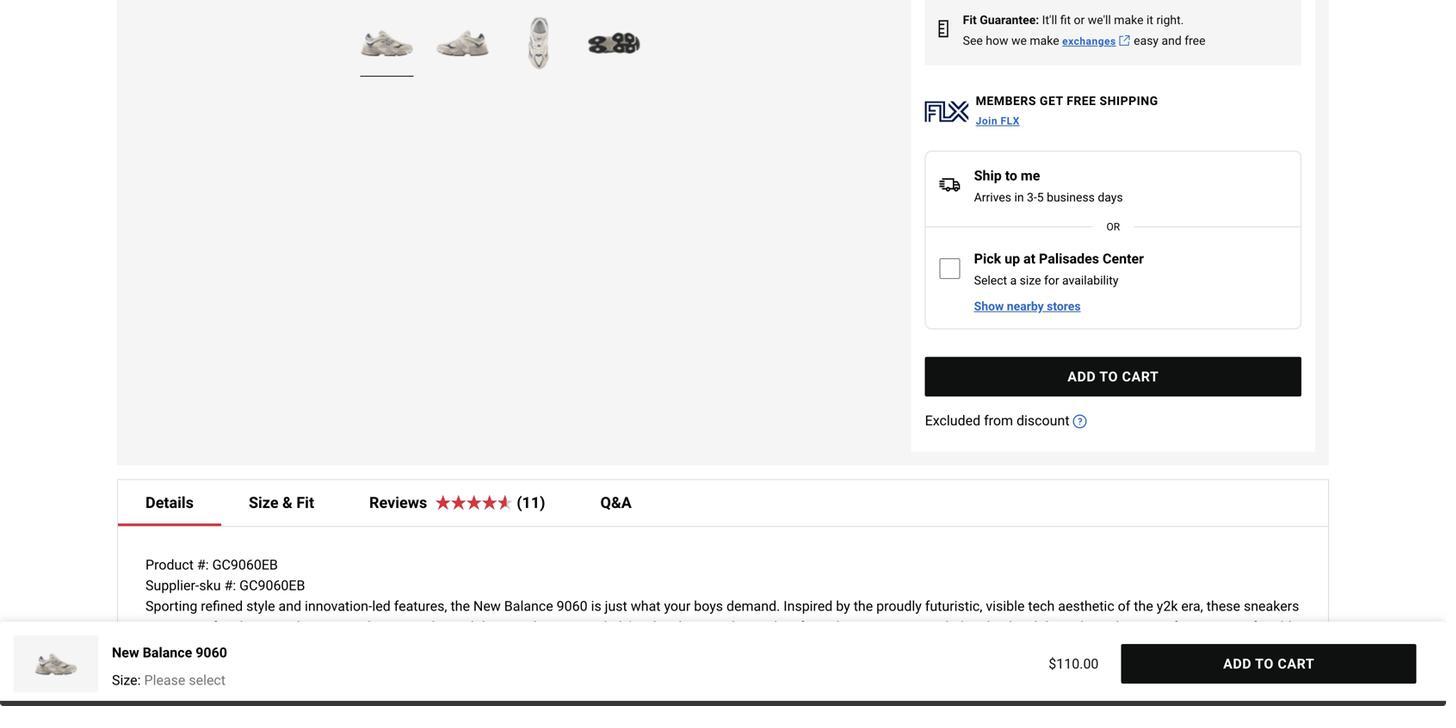 Task type: vqa. For each thing, say whether or not it's contained in the screenshot.
the right Converse All Star Hi - Women's Sour Melon/White/Black icon
no



Task type: describe. For each thing, give the bounding box(es) containing it.
lines
[[281, 639, 309, 656]]

for inside product #: gc9060eb supplier-sku #: gc9060eb sporting refined style and innovation-led features, the new balance 9060 is just what your boys demand. inspired by the proudly futuristic, visible tech aesthetic of the y2k era, these sneakers reinterpret familiar 99x elements with a warped sensibility to enhance your kids' style. the sway bars taken from the 990 are expanded and utilized throughout the upper for a sense of visible motion. and the wavy lines and scaled-up proportions on the midsole bring the perfect burst of style and energy. elevated with a diamond outsole pattern inspired by a classic 860 design, these showstopping shoes boast classic style while keeping your kids sure-footed on every surface. a new expression of the classic, the new balance 9060 lets your boys outshine all the sneakerheads out there.
[[1173, 619, 1190, 635]]

flx
[[1001, 115, 1020, 127]]

1 horizontal spatial fit
[[963, 13, 977, 27]]

pick
[[974, 251, 1001, 267]]

size
[[249, 494, 279, 512]]

proportions
[[402, 639, 473, 656]]

we'll
[[1088, 13, 1111, 27]]

0 vertical spatial cart
[[1122, 368, 1159, 385]]

expression
[[797, 660, 864, 676]]

at
[[1024, 251, 1036, 267]]

and up boast
[[313, 639, 336, 656]]

1 horizontal spatial boys
[[1151, 660, 1180, 676]]

0 vertical spatial #:
[[197, 557, 209, 573]]

size: please select
[[112, 672, 226, 688]]

join flx button
[[976, 113, 1020, 129]]

0 vertical spatial style
[[246, 598, 275, 614]]

860
[[1207, 639, 1230, 656]]

sneakerheads
[[146, 681, 231, 697]]

stores
[[1047, 299, 1081, 314]]

a down 'upper'
[[1150, 639, 1157, 656]]

ship
[[974, 167, 1002, 184]]

details
[[146, 494, 194, 512]]

excluded from discount
[[925, 412, 1070, 429]]

new balance 9060 image
[[28, 635, 84, 692]]

sporting
[[146, 598, 197, 614]]

from inside product #: gc9060eb supplier-sku #: gc9060eb sporting refined style and innovation-led features, the new balance 9060 is just what your boys demand. inspired by the proudly futuristic, visible tech aesthetic of the y2k era, these sneakers reinterpret familiar 99x elements with a warped sensibility to enhance your kids' style. the sway bars taken from the 990 are expanded and utilized throughout the upper for a sense of visible motion. and the wavy lines and scaled-up proportions on the midsole bring the perfect burst of style and energy. elevated with a diamond outsole pattern inspired by a classic 860 design, these showstopping shoes boast classic style while keeping your kids sure-footed on every surface. a new expression of the classic, the new balance 9060 lets your boys outshine all the sneakerheads out there.
[[800, 619, 829, 635]]

and down right.
[[1162, 34, 1182, 48]]

1 horizontal spatial by
[[1132, 639, 1146, 656]]

your down midsole
[[516, 660, 542, 676]]

proudly
[[877, 598, 922, 614]]

a
[[756, 660, 765, 676]]

sku
[[199, 577, 221, 594]]

please
[[144, 672, 185, 688]]

new balance 9060
[[112, 644, 227, 661]]

select
[[189, 672, 226, 688]]

size & fit button
[[221, 480, 342, 526]]

add to cart button inside size element
[[1122, 644, 1417, 684]]

99x
[[262, 619, 286, 635]]

innovation-
[[305, 598, 372, 614]]

to inside ship to me arrives in 3-5 business days
[[1005, 167, 1018, 184]]

0 vertical spatial to
[[1100, 368, 1119, 385]]

0 vertical spatial add to cart button
[[925, 357, 1302, 396]]

supplier-
[[146, 577, 199, 594]]

0 horizontal spatial visible
[[986, 598, 1025, 614]]

all
[[1240, 660, 1254, 676]]

q&a
[[601, 494, 632, 512]]

of up design,
[[1245, 619, 1257, 635]]

utilized
[[994, 619, 1038, 635]]

0 horizontal spatial boys
[[694, 598, 723, 614]]

1 vertical spatial style
[[725, 639, 754, 656]]

1 horizontal spatial visible
[[1261, 619, 1299, 635]]

how
[[986, 34, 1009, 48]]

a up "classic,"
[[916, 639, 923, 656]]

members
[[976, 94, 1037, 108]]

design,
[[1234, 639, 1277, 656]]

center
[[1103, 251, 1144, 267]]

0 horizontal spatial add to cart
[[1068, 368, 1159, 385]]

2 horizontal spatial new
[[978, 660, 1005, 676]]

aesthetic
[[1058, 598, 1115, 614]]

get
[[1040, 94, 1064, 108]]

up inside product #: gc9060eb supplier-sku #: gc9060eb sporting refined style and innovation-led features, the new balance 9060 is just what your boys demand. inspired by the proudly futuristic, visible tech aesthetic of the y2k era, these sneakers reinterpret familiar 99x elements with a warped sensibility to enhance your kids' style. the sway bars taken from the 990 are expanded and utilized throughout the upper for a sense of visible motion. and the wavy lines and scaled-up proportions on the midsole bring the perfect burst of style and energy. elevated with a diamond outsole pattern inspired by a classic 860 design, these showstopping shoes boast classic style while keeping your kids sure-footed on every surface. a new expression of the classic, the new balance 9060 lets your boys outshine all the sneakerheads out there.
[[383, 639, 398, 656]]

sure-
[[574, 660, 605, 676]]

kids
[[546, 660, 571, 676]]

the down kids'
[[605, 639, 624, 656]]

are
[[882, 619, 901, 635]]

your up bring
[[574, 619, 601, 635]]

q&a button
[[573, 480, 659, 526]]

palisades
[[1039, 251, 1100, 267]]

the down the familiar
[[224, 639, 243, 656]]

in
[[1015, 190, 1024, 204]]

is
[[591, 598, 602, 614]]

a down led
[[379, 619, 386, 635]]

era,
[[1182, 598, 1204, 614]]

boast
[[313, 660, 348, 676]]

ship to me arrives in 3-5 business days
[[974, 167, 1123, 204]]

more information about discount exclusions image
[[1073, 415, 1087, 428]]

1 horizontal spatial style
[[397, 660, 426, 676]]

the up the keeping
[[495, 639, 515, 656]]

bring
[[570, 639, 601, 656]]

features,
[[394, 598, 447, 614]]

add inside size element
[[1224, 656, 1252, 672]]

exchanges link
[[1063, 35, 1131, 48]]

0 vertical spatial gc9060eb
[[212, 557, 278, 573]]

it'll
[[1042, 13, 1058, 27]]

the down diamond
[[955, 660, 975, 676]]

or
[[1107, 221, 1120, 233]]

shoes
[[272, 660, 309, 676]]

expanded
[[904, 619, 964, 635]]

2 horizontal spatial 9060
[[1061, 660, 1092, 676]]

1 horizontal spatial make
[[1114, 13, 1144, 27]]

size:
[[112, 672, 141, 688]]

sneakers
[[1244, 598, 1300, 614]]

futuristic,
[[925, 598, 983, 614]]

and
[[196, 639, 220, 656]]

the up "990"
[[854, 598, 873, 614]]

your right lets
[[1121, 660, 1148, 676]]

new inside size element
[[112, 644, 139, 661]]

of down elevated
[[867, 660, 880, 676]]

we
[[1012, 34, 1027, 48]]

size & fit
[[249, 494, 314, 512]]

or
[[1074, 13, 1085, 27]]

out
[[234, 681, 254, 697]]

scaled-
[[339, 639, 383, 656]]

1 horizontal spatial 9060
[[557, 598, 588, 614]]

show nearby stores
[[974, 299, 1081, 314]]

fit
[[1061, 13, 1071, 27]]

members get free shipping join flx
[[976, 94, 1159, 127]]

the up 'upper'
[[1134, 598, 1154, 614]]

classic,
[[906, 660, 952, 676]]

exchanges
[[1063, 35, 1117, 48]]

demand.
[[727, 598, 780, 614]]

reviews
[[369, 494, 431, 512]]

and up the a
[[758, 639, 780, 656]]

2 horizontal spatial balance
[[1009, 660, 1058, 676]]



Task type: locate. For each thing, give the bounding box(es) containing it.
and up 99x
[[279, 598, 301, 614]]

your up the
[[664, 598, 691, 614]]

1 horizontal spatial add
[[1224, 656, 1252, 672]]

0 vertical spatial make
[[1114, 13, 1144, 27]]

0 horizontal spatial fit
[[296, 494, 314, 512]]

1 vertical spatial add
[[1224, 656, 1252, 672]]

these up sense
[[1207, 598, 1241, 614]]

0 vertical spatial boys
[[694, 598, 723, 614]]

sensibility
[[438, 619, 500, 635]]

0 horizontal spatial balance
[[143, 644, 192, 661]]

bars
[[732, 619, 759, 635]]

0 horizontal spatial to
[[1100, 368, 1119, 385]]

style
[[246, 598, 275, 614], [725, 639, 754, 656], [397, 660, 426, 676]]

up left at
[[1005, 251, 1020, 267]]

1 horizontal spatial balance
[[504, 598, 553, 614]]

0 vertical spatial visible
[[986, 598, 1025, 614]]

make left it
[[1114, 13, 1144, 27]]

your
[[664, 598, 691, 614], [574, 619, 601, 635], [516, 660, 542, 676], [1121, 660, 1148, 676]]

see
[[963, 34, 983, 48]]

what
[[631, 598, 661, 614]]

0 horizontal spatial up
[[383, 639, 398, 656]]

for down era,
[[1173, 619, 1190, 635]]

0 vertical spatial add
[[1068, 368, 1096, 385]]

just
[[605, 598, 628, 614]]

the right all in the bottom of the page
[[1258, 660, 1277, 676]]

fit
[[963, 13, 977, 27], [296, 494, 314, 512]]

enhance
[[519, 619, 571, 635]]

motion.
[[146, 639, 192, 656]]

add to cart inside size element
[[1224, 656, 1315, 672]]

new balance 9060 - image 1 of 4 selected image image
[[360, 16, 414, 70]]

the up inspired
[[1112, 619, 1131, 635]]

show
[[974, 299, 1004, 314]]

2 horizontal spatial style
[[725, 639, 754, 656]]

make down it'll
[[1030, 34, 1060, 48]]

fit right the & at left
[[296, 494, 314, 512]]

the
[[451, 598, 470, 614], [854, 598, 873, 614], [1134, 598, 1154, 614], [832, 619, 852, 635], [1112, 619, 1131, 635], [224, 639, 243, 656], [495, 639, 515, 656], [605, 639, 624, 656], [883, 660, 903, 676], [955, 660, 975, 676], [1258, 660, 1277, 676]]

me
[[1021, 167, 1040, 184]]

9060
[[557, 598, 588, 614], [196, 644, 227, 661], [1061, 660, 1092, 676]]

make
[[1114, 13, 1144, 27], [1030, 34, 1060, 48]]

0 horizontal spatial make
[[1030, 34, 1060, 48]]

balance up enhance
[[504, 598, 553, 614]]

size element
[[7, 629, 1440, 692]]

perfect
[[627, 639, 671, 656]]

add to cart down design,
[[1224, 656, 1315, 672]]

style up 99x
[[246, 598, 275, 614]]

0 vertical spatial these
[[1207, 598, 1241, 614]]

for
[[1044, 273, 1060, 288], [1173, 619, 1190, 635]]

fit guarantee:
[[963, 13, 1039, 27]]

1 horizontal spatial these
[[1207, 598, 1241, 614]]

of right aesthetic
[[1118, 598, 1131, 614]]

1 vertical spatial add to cart button
[[1122, 644, 1417, 684]]

fit up see
[[963, 13, 977, 27]]

0 vertical spatial to
[[1005, 167, 1018, 184]]

details tab panel
[[118, 527, 1329, 706]]

add to cart button up more information about discount exclusions 'icon'
[[925, 357, 1302, 396]]

upper
[[1135, 619, 1170, 635]]

energy.
[[784, 639, 828, 656]]

(11)
[[513, 494, 545, 512]]

1 horizontal spatial from
[[984, 412, 1014, 429]]

with up scaled-
[[350, 619, 375, 635]]

0 horizontal spatial by
[[836, 598, 850, 614]]

and
[[1162, 34, 1182, 48], [279, 598, 301, 614], [968, 619, 990, 635], [313, 639, 336, 656], [758, 639, 780, 656]]

kids'
[[604, 619, 632, 635]]

style down bars
[[725, 639, 754, 656]]

product
[[146, 557, 194, 573]]

to left me
[[1005, 167, 1018, 184]]

1 vertical spatial #:
[[224, 577, 236, 594]]

and down futuristic,
[[968, 619, 990, 635]]

by right inspired
[[836, 598, 850, 614]]

details button
[[118, 480, 221, 526]]

1 vertical spatial classic
[[351, 660, 394, 676]]

warped
[[390, 619, 435, 635]]

1 vertical spatial to
[[1256, 656, 1274, 672]]

familiar
[[212, 619, 259, 635]]

1 vertical spatial to
[[503, 619, 515, 635]]

gc9060eb up the sku
[[212, 557, 278, 573]]

up inside pick up at palisades center select a size for availability
[[1005, 251, 1020, 267]]

1 vertical spatial for
[[1173, 619, 1190, 635]]

9060 left "is"
[[557, 598, 588, 614]]

the left "classic,"
[[883, 660, 903, 676]]

tab list containing details
[[118, 480, 1329, 526]]

0 horizontal spatial these
[[146, 660, 179, 676]]

0 vertical spatial up
[[1005, 251, 1020, 267]]

product #: gc9060eb supplier-sku #: gc9060eb sporting refined style and innovation-led features, the new balance 9060 is just what your boys demand. inspired by the proudly futuristic, visible tech aesthetic of the y2k era, these sneakers reinterpret familiar 99x elements with a warped sensibility to enhance your kids' style. the sway bars taken from the 990 are expanded and utilized throughout the upper for a sense of visible motion. and the wavy lines and scaled-up proportions on the midsole bring the perfect burst of style and energy. elevated with a diamond outsole pattern inspired by a classic 860 design, these showstopping shoes boast classic style while keeping your kids sure-footed on every surface. a new expression of the classic, the new balance 9060 lets your boys outshine all the sneakerheads out there.
[[146, 557, 1300, 697]]

surface.
[[703, 660, 753, 676]]

add to cart button down sneakers
[[1122, 644, 1417, 684]]

free
[[1067, 94, 1097, 108]]

select
[[974, 273, 1008, 288]]

from left discount
[[984, 412, 1014, 429]]

#: up the sku
[[197, 557, 209, 573]]

$110.00
[[1049, 656, 1099, 672]]

elements
[[290, 619, 346, 635]]

join
[[976, 115, 998, 127]]

1 horizontal spatial new
[[473, 598, 501, 614]]

pick up at palisades center select a size for availability
[[974, 251, 1144, 288]]

taken
[[762, 619, 796, 635]]

by
[[836, 598, 850, 614], [1132, 639, 1146, 656]]

0 horizontal spatial for
[[1044, 273, 1060, 288]]

new balance 9060 - image 3 of 4 image
[[512, 16, 565, 70]]

1 vertical spatial fit
[[296, 494, 314, 512]]

add to cart up more information about discount exclusions 'icon'
[[1068, 368, 1159, 385]]

0 horizontal spatial new
[[112, 644, 139, 661]]

the up the sensibility
[[451, 598, 470, 614]]

outshine
[[1184, 660, 1237, 676]]

1 vertical spatial add to cart
[[1224, 656, 1315, 672]]

pattern
[[1033, 639, 1077, 656]]

with down are
[[887, 639, 912, 656]]

while
[[429, 660, 461, 676]]

style down proportions
[[397, 660, 426, 676]]

0 vertical spatial by
[[836, 598, 850, 614]]

1 vertical spatial gc9060eb
[[240, 577, 305, 594]]

up down "warped"
[[383, 639, 398, 656]]

1 horizontal spatial add to cart
[[1224, 656, 1315, 672]]

boys down 'upper'
[[1151, 660, 1180, 676]]

easy
[[1134, 34, 1159, 48]]

visible up utilized
[[986, 598, 1025, 614]]

add up more information about discount exclusions 'icon'
[[1068, 368, 1096, 385]]

1 horizontal spatial to
[[1005, 167, 1018, 184]]

to left enhance
[[503, 619, 515, 635]]

inspired
[[784, 598, 833, 614]]

on up the keeping
[[476, 639, 492, 656]]

by down 'upper'
[[1132, 639, 1146, 656]]

&
[[282, 494, 293, 512]]

1 horizontal spatial to
[[1256, 656, 1274, 672]]

gc9060eb up 99x
[[240, 577, 305, 594]]

on
[[476, 639, 492, 656], [648, 660, 664, 676]]

0 horizontal spatial add
[[1068, 368, 1096, 385]]

days
[[1098, 190, 1123, 204]]

boys up the sway
[[694, 598, 723, 614]]

9060 left lets
[[1061, 660, 1092, 676]]

0 horizontal spatial from
[[800, 619, 829, 635]]

there.
[[258, 681, 293, 697]]

1 vertical spatial up
[[383, 639, 398, 656]]

1 vertical spatial with
[[887, 639, 912, 656]]

it'll fit or we'll make it right. see how we make
[[963, 13, 1184, 48]]

0 horizontal spatial classic
[[351, 660, 394, 676]]

1 horizontal spatial for
[[1173, 619, 1190, 635]]

1 vertical spatial these
[[146, 660, 179, 676]]

burst
[[674, 639, 706, 656]]

1 horizontal spatial classic
[[1161, 639, 1204, 656]]

of
[[1118, 598, 1131, 614], [1245, 619, 1257, 635], [709, 639, 722, 656], [867, 660, 880, 676]]

0 vertical spatial add to cart
[[1068, 368, 1159, 385]]

add
[[1068, 368, 1096, 385], [1224, 656, 1252, 672]]

tab list
[[118, 480, 1329, 526]]

new up size:
[[112, 644, 139, 661]]

1 horizontal spatial cart
[[1278, 656, 1315, 672]]

for right size
[[1044, 273, 1060, 288]]

add down design,
[[1224, 656, 1252, 672]]

0 horizontal spatial style
[[246, 598, 275, 614]]

for inside pick up at palisades center select a size for availability
[[1044, 273, 1060, 288]]

1 vertical spatial by
[[1132, 639, 1146, 656]]

1 vertical spatial boys
[[1151, 660, 1180, 676]]

boys
[[694, 598, 723, 614], [1151, 660, 1180, 676]]

sense
[[1205, 619, 1241, 635]]

it
[[1147, 13, 1154, 27]]

1 horizontal spatial with
[[887, 639, 912, 656]]

1 vertical spatial make
[[1030, 34, 1060, 48]]

these down motion.
[[146, 660, 179, 676]]

fit inside dropdown button
[[296, 494, 314, 512]]

★★★★★
[[435, 494, 513, 512], [435, 494, 513, 512]]

1 vertical spatial on
[[648, 660, 664, 676]]

balance down pattern
[[1009, 660, 1058, 676]]

classic up outshine
[[1161, 639, 1204, 656]]

1 horizontal spatial #:
[[224, 577, 236, 594]]

0 vertical spatial classic
[[1161, 639, 1204, 656]]

classic down scaled-
[[351, 660, 394, 676]]

0 vertical spatial on
[[476, 639, 492, 656]]

new up the sensibility
[[473, 598, 501, 614]]

throughout
[[1041, 619, 1108, 635]]

1 vertical spatial from
[[800, 619, 829, 635]]

0 vertical spatial from
[[984, 412, 1014, 429]]

2 vertical spatial style
[[397, 660, 426, 676]]

business
[[1047, 190, 1095, 204]]

lets
[[1096, 660, 1118, 676]]

y2k
[[1157, 598, 1178, 614]]

0 horizontal spatial cart
[[1122, 368, 1159, 385]]

0 vertical spatial with
[[350, 619, 375, 635]]

a down era,
[[1194, 619, 1201, 635]]

on down perfect in the bottom left of the page
[[648, 660, 664, 676]]

0 horizontal spatial to
[[503, 619, 515, 635]]

visible down sneakers
[[1261, 619, 1299, 635]]

add to cart
[[1068, 368, 1159, 385], [1224, 656, 1315, 672]]

to inside size element
[[1256, 656, 1274, 672]]

the left "990"
[[832, 619, 852, 635]]

free
[[1185, 34, 1206, 48]]

from down inspired
[[800, 619, 829, 635]]

new balance 9060 - image 4 of 4 image
[[588, 16, 641, 70]]

9060 inside size element
[[196, 644, 227, 661]]

1 vertical spatial visible
[[1261, 619, 1299, 635]]

inspired
[[1080, 639, 1129, 656]]

to
[[1100, 368, 1119, 385], [1256, 656, 1274, 672]]

cart inside size element
[[1278, 656, 1315, 672]]

right.
[[1157, 13, 1184, 27]]

0 vertical spatial fit
[[963, 13, 977, 27]]

nearby
[[1007, 299, 1044, 314]]

#: right the sku
[[224, 577, 236, 594]]

1 horizontal spatial on
[[648, 660, 664, 676]]

up
[[1005, 251, 1020, 267], [383, 639, 398, 656]]

0 horizontal spatial on
[[476, 639, 492, 656]]

5
[[1037, 190, 1044, 204]]

discount
[[1017, 412, 1070, 429]]

0 horizontal spatial #:
[[197, 557, 209, 573]]

of down the sway
[[709, 639, 722, 656]]

new down outsole
[[978, 660, 1005, 676]]

0 horizontal spatial 9060
[[196, 644, 227, 661]]

a left size
[[1010, 273, 1017, 288]]

reinterpret
[[146, 619, 209, 635]]

0 vertical spatial for
[[1044, 273, 1060, 288]]

midsole
[[518, 639, 567, 656]]

new balance 9060 - image 2 of 4 image
[[436, 16, 489, 70]]

1 vertical spatial cart
[[1278, 656, 1315, 672]]

classic
[[1161, 639, 1204, 656], [351, 660, 394, 676]]

balance inside size element
[[143, 644, 192, 661]]

size
[[1020, 273, 1041, 288]]

balance up size: please select on the bottom
[[143, 644, 192, 661]]

arrives
[[974, 190, 1012, 204]]

a inside pick up at palisades center select a size for availability
[[1010, 273, 1017, 288]]

to inside product #: gc9060eb supplier-sku #: gc9060eb sporting refined style and innovation-led features, the new balance 9060 is just what your boys demand. inspired by the proudly futuristic, visible tech aesthetic of the y2k era, these sneakers reinterpret familiar 99x elements with a warped sensibility to enhance your kids' style. the sway bars taken from the 990 are expanded and utilized throughout the upper for a sense of visible motion. and the wavy lines and scaled-up proportions on the midsole bring the perfect burst of style and energy. elevated with a diamond outsole pattern inspired by a classic 860 design, these showstopping shoes boast classic style while keeping your kids sure-footed on every surface. a new expression of the classic, the new balance 9060 lets your boys outshine all the sneakerheads out there.
[[503, 619, 515, 635]]

0 horizontal spatial with
[[350, 619, 375, 635]]

9060 up select
[[196, 644, 227, 661]]

1 horizontal spatial up
[[1005, 251, 1020, 267]]

elevated
[[831, 639, 883, 656]]

availability
[[1063, 273, 1119, 288]]



